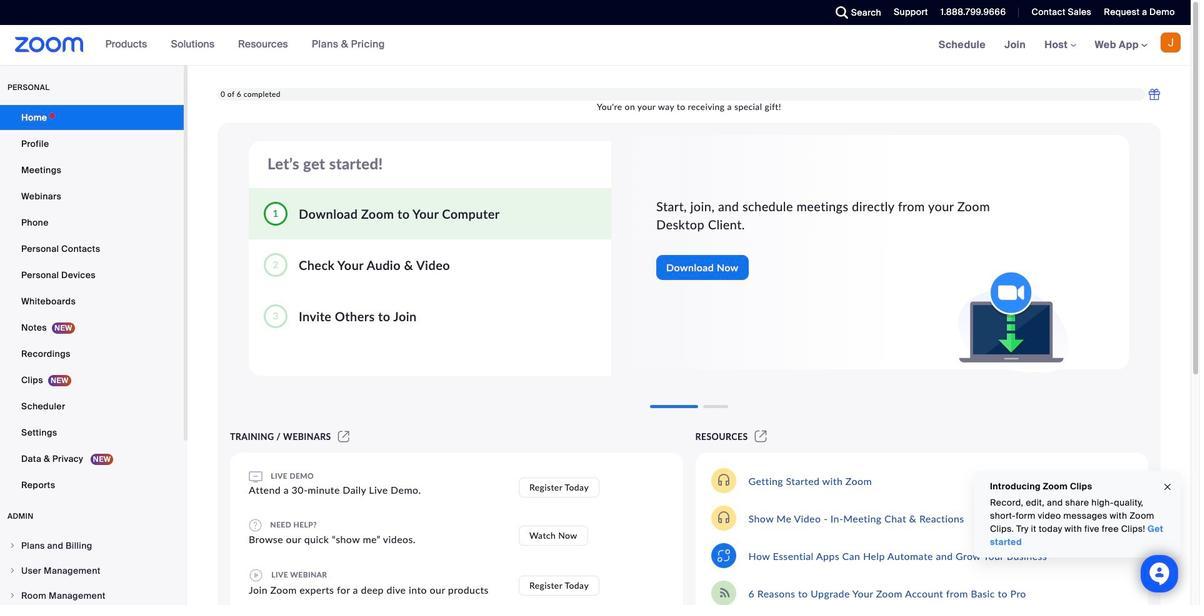Task type: vqa. For each thing, say whether or not it's contained in the screenshot.
in,
no



Task type: locate. For each thing, give the bounding box(es) containing it.
2 vertical spatial menu item
[[0, 584, 184, 605]]

banner
[[0, 25, 1191, 66]]

admin menu menu
[[0, 534, 184, 605]]

profile picture image
[[1161, 33, 1181, 53]]

menu item
[[0, 534, 184, 558], [0, 559, 184, 583], [0, 584, 184, 605]]

meetings navigation
[[930, 25, 1191, 66]]

close image
[[1163, 480, 1173, 494]]

1 vertical spatial menu item
[[0, 559, 184, 583]]

right image
[[9, 542, 16, 550], [9, 567, 16, 575]]

zoom logo image
[[15, 37, 84, 53]]

0 vertical spatial menu item
[[0, 534, 184, 558]]

1 vertical spatial right image
[[9, 567, 16, 575]]

0 vertical spatial right image
[[9, 542, 16, 550]]

2 menu item from the top
[[0, 559, 184, 583]]

3 menu item from the top
[[0, 584, 184, 605]]

1 menu item from the top
[[0, 534, 184, 558]]

window new image
[[336, 432, 352, 442]]



Task type: describe. For each thing, give the bounding box(es) containing it.
2 right image from the top
[[9, 567, 16, 575]]

right image
[[9, 592, 16, 600]]

product information navigation
[[96, 25, 395, 65]]

window new image
[[753, 432, 769, 442]]

personal menu menu
[[0, 105, 184, 499]]

1 right image from the top
[[9, 542, 16, 550]]



